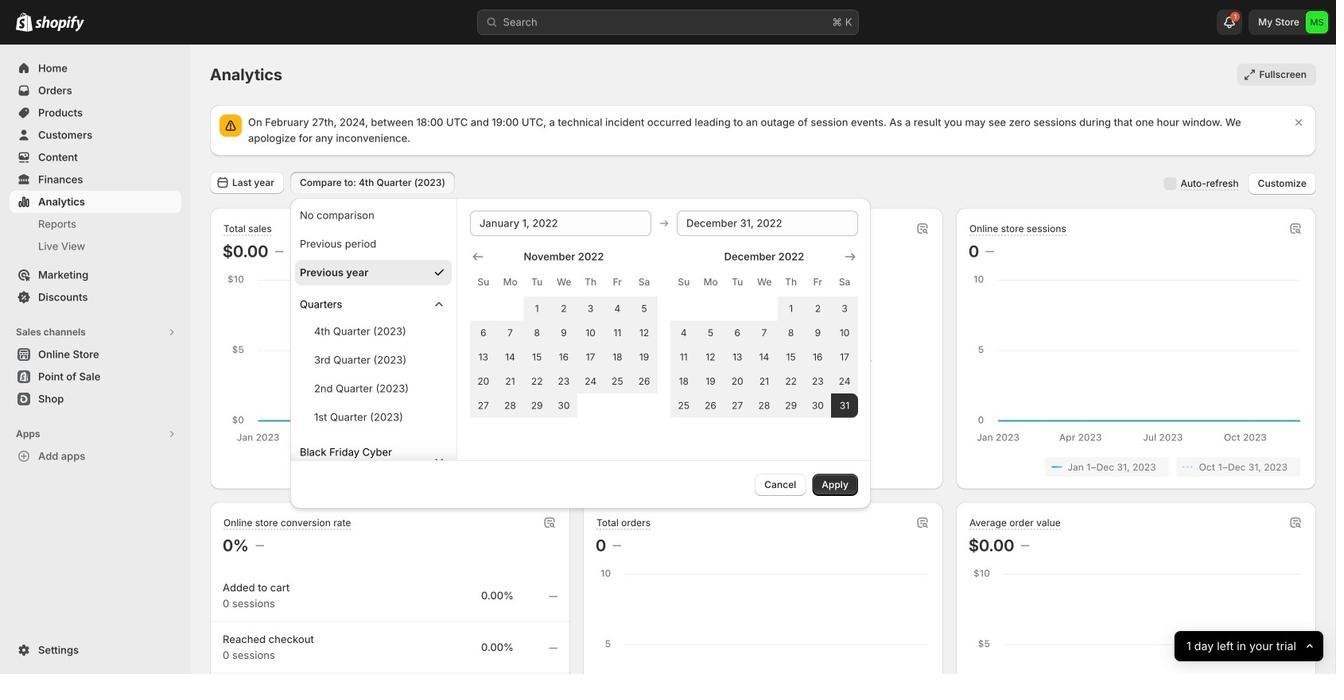 Task type: locate. For each thing, give the bounding box(es) containing it.
shopify image
[[35, 16, 84, 32]]

0 horizontal spatial saturday element
[[631, 268, 658, 297]]

1 horizontal spatial grid
[[671, 249, 859, 418]]

2 sunday element from the left
[[671, 268, 698, 297]]

2 saturday element from the left
[[832, 268, 859, 297]]

0 horizontal spatial list
[[226, 458, 555, 477]]

wednesday element down yyyy-mm-dd text box
[[751, 268, 778, 297]]

wednesday element down yyyy-mm-dd text field
[[551, 268, 578, 297]]

0 horizontal spatial wednesday element
[[551, 268, 578, 297]]

1 horizontal spatial tuesday element
[[724, 268, 751, 297]]

thursday element down yyyy-mm-dd text field
[[578, 268, 604, 297]]

grid
[[470, 249, 658, 418], [671, 249, 859, 418]]

YYYY-MM-DD text field
[[677, 211, 859, 236]]

0 horizontal spatial sunday element
[[470, 268, 497, 297]]

tuesday element
[[524, 268, 551, 297], [724, 268, 751, 297]]

saturday element
[[631, 268, 658, 297], [832, 268, 859, 297]]

1 horizontal spatial friday element
[[805, 268, 832, 297]]

0 horizontal spatial friday element
[[604, 268, 631, 297]]

tuesday element down yyyy-mm-dd text field
[[524, 268, 551, 297]]

sunday element for 'monday' element associated with second tuesday element from right
[[470, 268, 497, 297]]

YYYY-MM-DD text field
[[470, 211, 652, 236]]

sunday element
[[470, 268, 497, 297], [671, 268, 698, 297]]

tuesday element down yyyy-mm-dd text box
[[724, 268, 751, 297]]

1 thursday element from the left
[[578, 268, 604, 297]]

list
[[226, 458, 555, 477], [972, 458, 1301, 477]]

1 sunday element from the left
[[470, 268, 497, 297]]

friday element
[[604, 268, 631, 297], [805, 268, 832, 297]]

1 horizontal spatial sunday element
[[671, 268, 698, 297]]

1 wednesday element from the left
[[551, 268, 578, 297]]

2 friday element from the left
[[805, 268, 832, 297]]

0 horizontal spatial monday element
[[497, 268, 524, 297]]

2 monday element from the left
[[698, 268, 724, 297]]

2 wednesday element from the left
[[751, 268, 778, 297]]

wednesday element
[[551, 268, 578, 297], [751, 268, 778, 297]]

1 monday element from the left
[[497, 268, 524, 297]]

1 friday element from the left
[[604, 268, 631, 297]]

0 horizontal spatial tuesday element
[[524, 268, 551, 297]]

1 horizontal spatial thursday element
[[778, 268, 805, 297]]

1 horizontal spatial list
[[972, 458, 1301, 477]]

2 list from the left
[[972, 458, 1301, 477]]

1 horizontal spatial saturday element
[[832, 268, 859, 297]]

1 horizontal spatial wednesday element
[[751, 268, 778, 297]]

2 thursday element from the left
[[778, 268, 805, 297]]

2 grid from the left
[[671, 249, 859, 418]]

1 saturday element from the left
[[631, 268, 658, 297]]

1 list from the left
[[226, 458, 555, 477]]

2 tuesday element from the left
[[724, 268, 751, 297]]

thursday element
[[578, 268, 604, 297], [778, 268, 805, 297]]

1 horizontal spatial monday element
[[698, 268, 724, 297]]

0 horizontal spatial thursday element
[[578, 268, 604, 297]]

0 horizontal spatial grid
[[470, 249, 658, 418]]

monday element
[[497, 268, 524, 297], [698, 268, 724, 297]]

wednesday element for first tuesday element from the right
[[751, 268, 778, 297]]

thursday element down yyyy-mm-dd text box
[[778, 268, 805, 297]]



Task type: vqa. For each thing, say whether or not it's contained in the screenshot.
Monday "element" for second Wednesday "element" from left the Sunday "element"
yes



Task type: describe. For each thing, give the bounding box(es) containing it.
1 tuesday element from the left
[[524, 268, 551, 297]]

1 grid from the left
[[470, 249, 658, 418]]

shopify image
[[16, 13, 33, 32]]

thursday element for second tuesday element from right wednesday element
[[578, 268, 604, 297]]

friday element for first tuesday element from the right
[[805, 268, 832, 297]]

monday element for first tuesday element from the right
[[698, 268, 724, 297]]

wednesday element for second tuesday element from right
[[551, 268, 578, 297]]

saturday element for the friday 'element' corresponding to first tuesday element from the right
[[832, 268, 859, 297]]

thursday element for first tuesday element from the right wednesday element
[[778, 268, 805, 297]]

monday element for second tuesday element from right
[[497, 268, 524, 297]]

sunday element for 'monday' element for first tuesday element from the right
[[671, 268, 698, 297]]

friday element for second tuesday element from right
[[604, 268, 631, 297]]

my store image
[[1307, 11, 1329, 33]]

saturday element for second tuesday element from right the friday 'element'
[[631, 268, 658, 297]]



